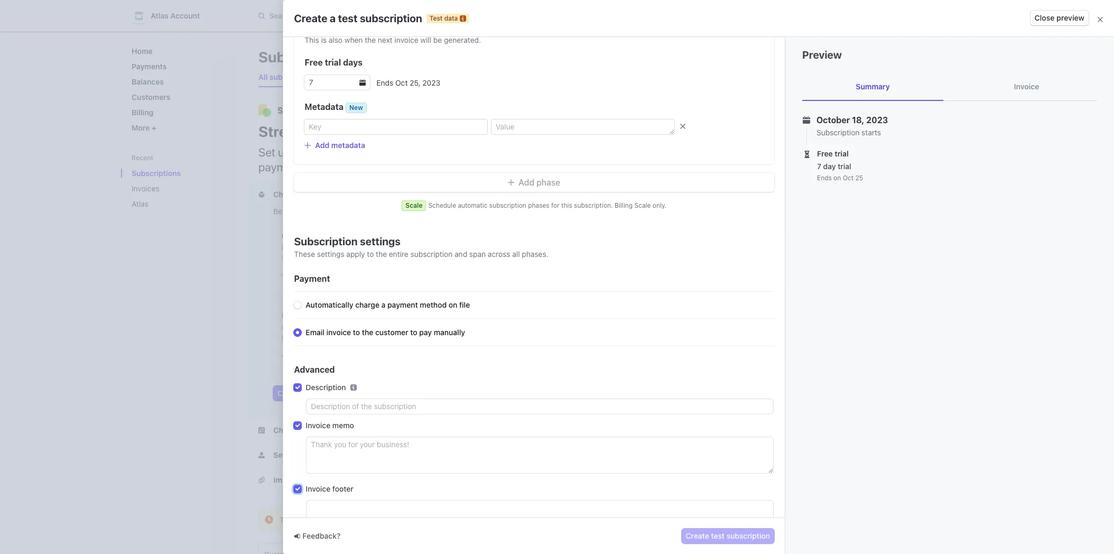 Task type: vqa. For each thing, say whether or not it's contained in the screenshot.
JENNY.ROSEN@EXAMPLE.COM email field
no



Task type: locate. For each thing, give the bounding box(es) containing it.
settings down the better-
[[317, 250, 345, 259]]

metadata
[[332, 141, 365, 150]]

time inside billing scale 0.8% on recurring payments and one-time invoice payments automate quoting, subscription billing, invoicing, revenue recovery, and revenue recognition.
[[884, 199, 898, 208]]

tab list containing summary
[[803, 73, 1098, 101]]

file
[[460, 300, 470, 309]]

on inside free trial 7 day trial ends on oct 25
[[834, 174, 842, 182]]

2 vertical spatial test
[[280, 516, 294, 525]]

test
[[542, 33, 557, 39]]

more
[[525, 145, 551, 159]]

to right apply
[[367, 250, 374, 259]]

0 vertical spatial subscriptions
[[259, 48, 355, 66]]

1 horizontal spatial svg image
[[508, 179, 515, 186]]

good-better-best provide a choice of escalating prices, based on tier of service.
[[282, 231, 465, 262]]

create inside button
[[686, 532, 710, 541]]

1 horizontal spatial add
[[519, 178, 535, 187]]

free inside free trial 7 day trial ends on oct 25
[[818, 149, 833, 158]]

scale inside billing scale 0.8% on recurring payments and one-time invoice payments automate quoting, subscription billing, invoicing, revenue recovery, and revenue recognition.
[[778, 185, 797, 194]]

0 vertical spatial test
[[338, 12, 358, 24]]

the left entire at left top
[[376, 250, 387, 259]]

ends left 25,
[[377, 78, 394, 87]]

payments down the up
[[259, 160, 308, 174]]

and
[[294, 145, 313, 159], [596, 145, 615, 159], [912, 155, 925, 164], [853, 199, 866, 208], [788, 230, 800, 239], [455, 250, 468, 259], [356, 516, 369, 525]]

add up globally.
[[315, 141, 330, 150]]

0 vertical spatial 2023
[[423, 78, 441, 87]]

1 of from the left
[[340, 243, 347, 252]]

1 horizontal spatial of
[[458, 243, 465, 252]]

billing up more
[[132, 108, 154, 117]]

and left span
[[455, 250, 468, 259]]

0 vertical spatial svg image
[[839, 54, 845, 60]]

svg image inside choose your pricing model dropdown button
[[259, 191, 265, 198]]

0 vertical spatial add
[[315, 141, 330, 150]]

2 horizontal spatial revenue
[[922, 221, 950, 230]]

atlas
[[151, 11, 169, 20], [132, 199, 149, 208]]

Key text field
[[305, 120, 488, 134]]

2023
[[423, 78, 441, 87], [867, 115, 889, 125]]

svg image for create pricing
[[331, 390, 338, 397]]

0 vertical spatial subscription.
[[574, 202, 613, 209]]

description
[[306, 383, 346, 392]]

integrations
[[313, 516, 354, 525]]

view
[[282, 272, 299, 281], [282, 353, 299, 362]]

subscription
[[817, 128, 860, 137], [294, 235, 358, 248]]

a inside determine price by the number of people using a subscription.
[[661, 243, 665, 252]]

svg image
[[839, 54, 845, 60], [259, 191, 265, 198]]

3 of from the left
[[607, 243, 614, 252]]

payments up automate
[[754, 208, 788, 217]]

subscription inside october 18, 2023 subscription starts
[[817, 128, 860, 137]]

when
[[345, 35, 363, 44]]

invoice for invoice
[[1015, 82, 1040, 91]]

other pricing model
[[499, 312, 577, 321]]

billing left only.
[[615, 202, 633, 209]]

invoice inside invoice link
[[1015, 82, 1040, 91]]

2 vertical spatial test
[[712, 532, 725, 541]]

view docs down service. at the left top
[[282, 272, 318, 281]]

of
[[340, 243, 347, 252], [458, 243, 465, 252], [607, 243, 614, 252]]

across
[[488, 250, 511, 259]]

scale down 'quoting,' at the top of the page
[[800, 250, 820, 259]]

0 horizontal spatial free
[[305, 58, 323, 67]]

1 horizontal spatial time
[[884, 199, 898, 208]]

on right 0.5%
[[774, 142, 782, 151]]

billing link
[[127, 104, 229, 121]]

subscription. right the this at the right
[[574, 202, 613, 209]]

your up you
[[303, 190, 319, 199]]

time left with
[[487, 516, 502, 525]]

scale
[[778, 185, 797, 194], [406, 202, 423, 209], [635, 202, 651, 209], [800, 250, 820, 259]]

service.
[[282, 253, 309, 262]]

svg image left choose
[[259, 191, 265, 198]]

test inside button
[[712, 532, 725, 541]]

1 horizontal spatial atlas
[[151, 11, 169, 20]]

view docs button for good-
[[276, 266, 331, 285]]

view up the advanced
[[282, 353, 299, 362]]

determine
[[499, 243, 534, 252]]

recurring
[[784, 142, 815, 151], [655, 145, 700, 159], [824, 164, 855, 173], [784, 199, 816, 208], [404, 207, 435, 216]]

also
[[329, 35, 343, 44]]

1 horizontal spatial model
[[552, 312, 577, 321]]

your up the feedback? "button" on the left bottom of page
[[296, 516, 311, 525]]

subscription down october
[[817, 128, 860, 137]]

0 horizontal spatial based
[[309, 312, 333, 321]]

1 vertical spatial subscription
[[294, 235, 358, 248]]

1 vertical spatial oct
[[843, 174, 854, 182]]

based inside the good-better-best provide a choice of escalating prices, based on tier of service.
[[411, 243, 432, 252]]

svg image inside add phase button
[[508, 179, 515, 186]]

invoice left will
[[395, 35, 419, 44]]

1 view from the top
[[282, 272, 299, 281]]

2 horizontal spatial based
[[411, 243, 432, 252]]

1 vertical spatial add
[[519, 178, 535, 187]]

create test subscription button
[[682, 529, 775, 544]]

svg image inside create pricing link
[[331, 390, 338, 397]]

good-
[[282, 231, 307, 241]]

subscription up these
[[294, 235, 358, 248]]

None number field
[[305, 75, 356, 90]]

0 horizontal spatial 2023
[[423, 78, 441, 87]]

automatically charge a payment method on file
[[306, 300, 470, 309]]

1 vertical spatial subscriptions
[[278, 106, 335, 115]]

will
[[421, 35, 432, 44]]

test clocks link
[[520, 516, 558, 525]]

invoicing,
[[888, 221, 920, 230]]

to right upgrade
[[791, 250, 798, 259]]

0 vertical spatial ends
[[377, 78, 394, 87]]

payments link
[[127, 58, 229, 75]]

0 vertical spatial svg image
[[508, 179, 515, 186]]

a inside usage based charge customers based on how much they use in a billing cycle.
[[456, 323, 460, 332]]

1 horizontal spatial invoice
[[395, 35, 419, 44]]

0 vertical spatial clocks
[[350, 72, 373, 81]]

2 vertical spatial invoice
[[306, 484, 331, 493]]

2 view docs button from the top
[[276, 346, 331, 365]]

only.
[[653, 202, 667, 209]]

summary link
[[803, 73, 944, 100]]

pricing left models.
[[437, 207, 461, 216]]

0 horizontal spatial clocks
[[350, 72, 373, 81]]

invoice up invoicing,
[[900, 199, 924, 208]]

atlas down the invoices
[[132, 199, 149, 208]]

payments
[[817, 142, 851, 151], [259, 160, 308, 174], [818, 199, 851, 208], [754, 208, 788, 217]]

create a test subscription
[[294, 12, 422, 24]]

next
[[378, 35, 393, 44]]

on right 0.8%
[[774, 199, 782, 208]]

clocks down the days at the left top
[[350, 72, 373, 81]]

invoice for invoice footer
[[306, 484, 331, 493]]

billing down ends oct 25, 2023
[[371, 123, 412, 140]]

revenue inside streamline your billing workflows set up and manage your billing operations to capture more revenue and accept recurring payments globally.
[[554, 145, 594, 159]]

test left data
[[430, 14, 443, 22]]

this is also when the next invoice will be generated.
[[305, 35, 481, 44]]

1 vertical spatial trial
[[835, 149, 849, 158]]

scale right common
[[406, 202, 423, 209]]

0 vertical spatial based
[[411, 243, 432, 252]]

2 vertical spatial trial
[[838, 162, 852, 171]]

atlas left account
[[151, 11, 169, 20]]

2023 right 25,
[[423, 78, 441, 87]]

manage left day
[[794, 164, 822, 173]]

your for integrations
[[296, 516, 311, 525]]

subscriptions link
[[127, 164, 214, 182]]

test for test clocks
[[333, 72, 348, 81]]

1 vertical spatial 2023
[[867, 115, 889, 125]]

Value text field
[[492, 120, 675, 134]]

2 horizontal spatial invoice
[[900, 199, 924, 208]]

1 horizontal spatial test
[[333, 72, 348, 81]]

docs
[[301, 272, 318, 281], [301, 353, 318, 362]]

1 horizontal spatial test
[[520, 516, 534, 525]]

atlas inside button
[[151, 11, 169, 20]]

test your integrations and simulate billing scenarios through time with test clocks .
[[280, 516, 560, 525]]

create inside billing starter 0.5% on recurring payments create subscriptions, offer trials or discounts, and effortlessly manage recurring billing.
[[754, 155, 777, 164]]

to inside "subscription settings these settings apply to the entire subscription and span across all phases."
[[367, 250, 374, 259]]

free
[[305, 58, 323, 67], [818, 149, 833, 158]]

ends down day
[[818, 174, 832, 182]]

time up invoicing,
[[884, 199, 898, 208]]

atlas inside recent element
[[132, 199, 149, 208]]

1 vertical spatial model
[[552, 312, 577, 321]]

1 horizontal spatial clocks
[[536, 516, 558, 525]]

payments inside streamline your billing workflows set up and manage your billing operations to capture more revenue and accept recurring payments globally.
[[259, 160, 308, 174]]

Description of the subscription text field
[[307, 399, 774, 414]]

based
[[411, 243, 432, 252], [309, 312, 333, 321], [347, 323, 367, 332]]

manage up globally.
[[315, 145, 356, 159]]

1 vertical spatial invoice
[[900, 199, 924, 208]]

oct left 25
[[843, 174, 854, 182]]

0 vertical spatial invoice
[[1015, 82, 1040, 91]]

2 horizontal spatial test
[[430, 14, 443, 22]]

1 horizontal spatial oct
[[843, 174, 854, 182]]

billing down charge
[[282, 334, 302, 343]]

subscriptions inside recent element
[[132, 169, 181, 178]]

close preview
[[1035, 13, 1085, 22]]

1 horizontal spatial svg image
[[839, 54, 845, 60]]

clocks right with
[[536, 516, 558, 525]]

2 view docs from the top
[[282, 353, 318, 362]]

billing inside usage based charge customers based on how much they use in a billing cycle.
[[282, 334, 302, 343]]

model
[[348, 190, 371, 199], [552, 312, 577, 321]]

1 view docs from the top
[[282, 272, 318, 281]]

and inside "subscription settings these settings apply to the entire subscription and span across all phases."
[[455, 250, 468, 259]]

payments up recognition.
[[818, 199, 851, 208]]

revenue up upgrade to scale
[[802, 230, 830, 239]]

1 vertical spatial settings
[[317, 250, 345, 259]]

view docs button down cycle.
[[276, 346, 331, 365]]

tab list
[[254, 68, 951, 87], [803, 73, 1098, 101], [259, 544, 951, 554]]

days
[[343, 58, 363, 67]]

0 vertical spatial view docs
[[282, 272, 318, 281]]

manage inside streamline your billing workflows set up and manage your billing operations to capture more revenue and accept recurring payments globally.
[[315, 145, 356, 159]]

0 vertical spatial free
[[305, 58, 323, 67]]

2 view from the top
[[282, 353, 299, 362]]

phase
[[537, 178, 561, 187]]

trial for 7
[[835, 149, 849, 158]]

1 horizontal spatial ends
[[818, 174, 832, 182]]

0 vertical spatial atlas
[[151, 11, 169, 20]]

a
[[330, 12, 336, 24], [310, 243, 314, 252], [661, 243, 665, 252], [382, 300, 386, 309], [456, 323, 460, 332]]

revenue right invoicing,
[[922, 221, 950, 230]]

1 horizontal spatial revenue
[[802, 230, 830, 239]]

recurring inside streamline your billing workflows set up and manage your billing operations to capture more revenue and accept recurring payments globally.
[[655, 145, 700, 159]]

subscriptions
[[259, 48, 355, 66], [278, 106, 335, 115], [132, 169, 181, 178]]

1 view docs button from the top
[[276, 266, 331, 285]]

free down this
[[305, 58, 323, 67]]

2 vertical spatial based
[[347, 323, 367, 332]]

on left tier
[[434, 243, 442, 252]]

and up upgrade to scale
[[788, 230, 800, 239]]

your inside dropdown button
[[303, 190, 319, 199]]

before you start, learn about common recurring pricing models.
[[273, 207, 490, 216]]

a right in
[[456, 323, 460, 332]]

1 vertical spatial atlas
[[132, 199, 149, 208]]

start,
[[312, 207, 330, 216]]

your up metadata
[[337, 123, 367, 140]]

0 horizontal spatial invoice
[[327, 328, 351, 337]]

0 horizontal spatial revenue
[[554, 145, 594, 159]]

trial up day
[[835, 149, 849, 158]]

0 horizontal spatial atlas
[[132, 199, 149, 208]]

invoice for invoice memo
[[306, 421, 331, 430]]

escalating
[[349, 243, 384, 252]]

oct left 25,
[[396, 78, 408, 87]]

0 vertical spatial settings
[[360, 235, 401, 248]]

you
[[298, 207, 310, 216]]

recurring inside billing scale 0.8% on recurring payments and one-time invoice payments automate quoting, subscription billing, invoicing, revenue recovery, and revenue recognition.
[[784, 199, 816, 208]]

revenue down value text box
[[554, 145, 594, 159]]

1 vertical spatial invoice
[[306, 421, 331, 430]]

subscriptions up the invoices
[[132, 169, 181, 178]]

settings up entire at left top
[[360, 235, 401, 248]]

and left simulate
[[356, 516, 369, 525]]

clocks inside test clocks link
[[350, 72, 373, 81]]

better-
[[307, 231, 335, 241]]

test
[[338, 12, 358, 24], [520, 516, 534, 525], [712, 532, 725, 541]]

docs down these
[[301, 272, 318, 281]]

subscriptions
[[270, 72, 318, 81]]

1 vertical spatial test
[[333, 72, 348, 81]]

payment
[[294, 274, 330, 283]]

0 horizontal spatial svg image
[[331, 390, 338, 397]]

add inside add phase button
[[519, 178, 535, 187]]

0 vertical spatial manage
[[315, 145, 356, 159]]

to inside streamline your billing workflows set up and manage your billing operations to capture more revenue and accept recurring payments globally.
[[472, 145, 482, 159]]

feedback?
[[303, 532, 341, 541]]

your for pricing
[[303, 190, 319, 199]]

clocks
[[350, 72, 373, 81], [536, 516, 558, 525]]

add for add phase
[[519, 178, 535, 187]]

subscription inside billing scale 0.8% on recurring payments and one-time invoice payments automate quoting, subscription billing, invoicing, revenue recovery, and revenue recognition.
[[819, 221, 862, 230]]

1 vertical spatial clocks
[[536, 516, 558, 525]]

of left people
[[607, 243, 614, 252]]

2 horizontal spatial test
[[712, 532, 725, 541]]

this
[[305, 35, 319, 44]]

0 vertical spatial docs
[[301, 272, 318, 281]]

recent element
[[121, 164, 237, 213]]

test clocks link
[[329, 70, 377, 85]]

to left the "capture"
[[472, 145, 482, 159]]

create
[[294, 12, 328, 24], [754, 155, 777, 164], [278, 389, 301, 398], [686, 532, 710, 541]]

set
[[259, 145, 276, 159]]

invoices link
[[127, 180, 214, 197]]

of down best
[[340, 243, 347, 252]]

0 horizontal spatial of
[[340, 243, 347, 252]]

payments up offer
[[817, 142, 851, 151]]

view down service. at the left top
[[282, 272, 299, 281]]

a right using
[[661, 243, 665, 252]]

scale down effortlessly
[[778, 185, 797, 194]]

test down free trial days
[[333, 72, 348, 81]]

test
[[430, 14, 443, 22], [333, 72, 348, 81], [280, 516, 294, 525]]

0 vertical spatial model
[[348, 190, 371, 199]]

0 vertical spatial test
[[430, 14, 443, 22]]

0 horizontal spatial manage
[[315, 145, 356, 159]]

0 vertical spatial trial
[[325, 58, 341, 67]]

ends oct 25, 2023
[[377, 78, 441, 87]]

view docs for usage
[[282, 353, 318, 362]]

view docs button for usage
[[276, 346, 331, 365]]

a inside the good-better-best provide a choice of escalating prices, based on tier of service.
[[310, 243, 314, 252]]

the left next
[[365, 35, 376, 44]]

docs up the advanced
[[301, 353, 318, 362]]

invoice inside billing scale 0.8% on recurring payments and one-time invoice payments automate quoting, subscription billing, invoicing, revenue recovery, and revenue recognition.
[[900, 199, 924, 208]]

test for test data
[[430, 14, 443, 22]]

billing up 0.5%
[[765, 128, 786, 137]]

1 horizontal spatial 2023
[[867, 115, 889, 125]]

customer
[[376, 328, 409, 337]]

recent
[[132, 154, 153, 162]]

svg image down the advanced
[[331, 390, 338, 397]]

much
[[396, 323, 415, 332]]

time for one-
[[884, 199, 898, 208]]

recovery,
[[754, 230, 786, 239]]

trial left the days at the left top
[[325, 58, 341, 67]]

billing inside core navigation links element
[[132, 108, 154, 117]]

2023 up starts
[[867, 115, 889, 125]]

to inside button
[[791, 250, 798, 259]]

on inside billing starter 0.5% on recurring payments create subscriptions, offer trials or discounts, and effortlessly manage recurring billing.
[[774, 142, 782, 151]]

billing up 0.8%
[[754, 185, 776, 194]]

1 horizontal spatial free
[[818, 149, 833, 158]]

a down the better-
[[310, 243, 314, 252]]

2 vertical spatial subscriptions
[[132, 169, 181, 178]]

subscription.
[[574, 202, 613, 209], [499, 253, 543, 262]]

0 vertical spatial view
[[282, 272, 299, 281]]

create for create pricing
[[278, 389, 301, 398]]

add phase
[[519, 178, 561, 187]]

of right tier
[[458, 243, 465, 252]]

0 horizontal spatial subscription
[[294, 235, 358, 248]]

svg image
[[508, 179, 515, 186], [331, 390, 338, 397]]

1 vertical spatial view docs
[[282, 353, 318, 362]]

1 horizontal spatial settings
[[360, 235, 401, 248]]

on down day
[[834, 174, 842, 182]]

1 vertical spatial manage
[[794, 164, 822, 173]]

the inside "subscription settings these settings apply to the entire subscription and span across all phases."
[[376, 250, 387, 259]]

view docs button down service. at the left top
[[276, 266, 331, 285]]

test clocks
[[333, 72, 373, 81]]

and left accept
[[596, 145, 615, 159]]

1 vertical spatial free
[[818, 149, 833, 158]]

1 vertical spatial view
[[282, 353, 299, 362]]

0 horizontal spatial oct
[[396, 78, 408, 87]]

free up day
[[818, 149, 833, 158]]

based down charge
[[347, 323, 367, 332]]

create for create a test subscription
[[294, 12, 328, 24]]

1 vertical spatial subscription.
[[499, 253, 543, 262]]

billing.
[[857, 164, 879, 173]]

upgrade
[[759, 250, 789, 259]]

span
[[470, 250, 486, 259]]

1 vertical spatial ends
[[818, 174, 832, 182]]

svg image left add phase
[[508, 179, 515, 186]]

1 vertical spatial test
[[520, 516, 534, 525]]

memo
[[333, 421, 354, 430]]

starter
[[788, 128, 813, 137]]

0 horizontal spatial test
[[280, 516, 294, 525]]

billing inside billing starter 0.5% on recurring payments create subscriptions, offer trials or discounts, and effortlessly manage recurring billing.
[[765, 128, 786, 137]]

2 horizontal spatial of
[[607, 243, 614, 252]]

email invoice to the customer to pay manually
[[306, 328, 465, 337]]

1 docs from the top
[[301, 272, 318, 281]]

billing inside billing scale 0.8% on recurring payments and one-time invoice payments automate quoting, subscription billing, invoicing, revenue recovery, and revenue recognition.
[[754, 185, 776, 194]]

a up also
[[330, 12, 336, 24]]

2 vertical spatial invoice
[[327, 328, 351, 337]]

automate
[[754, 221, 787, 230]]

metadata
[[305, 102, 344, 112]]

0 horizontal spatial settings
[[317, 250, 345, 259]]

tab list containing all subscriptions
[[254, 68, 951, 87]]

1 horizontal spatial subscription
[[817, 128, 860, 137]]

these
[[294, 250, 315, 259]]

1 vertical spatial svg image
[[259, 191, 265, 198]]

2 docs from the top
[[301, 353, 318, 362]]

add left phase
[[519, 178, 535, 187]]

0 horizontal spatial ends
[[377, 78, 394, 87]]

view docs up the advanced
[[282, 353, 318, 362]]

effortlessly
[[754, 164, 792, 173]]

and right discounts,
[[912, 155, 925, 164]]

1 vertical spatial svg image
[[331, 390, 338, 397]]

0 vertical spatial subscription
[[817, 128, 860, 137]]

prices,
[[386, 243, 409, 252]]

on left how
[[369, 323, 378, 332]]

subscription. down determine
[[499, 253, 543, 262]]

trial right day
[[838, 162, 852, 171]]

0 vertical spatial view docs button
[[276, 266, 331, 285]]

0 horizontal spatial subscription.
[[499, 253, 543, 262]]

payments inside billing starter 0.5% on recurring payments create subscriptions, offer trials or discounts, and effortlessly manage recurring billing.
[[817, 142, 851, 151]]

0 horizontal spatial time
[[487, 516, 502, 525]]

0 horizontal spatial svg image
[[259, 191, 265, 198]]

0 horizontal spatial model
[[348, 190, 371, 199]]

subscriptions down this
[[259, 48, 355, 66]]

scale left only.
[[635, 202, 651, 209]]

oct inside free trial 7 day trial ends on oct 25
[[843, 174, 854, 182]]



Task type: describe. For each thing, give the bounding box(es) containing it.
atlas for atlas
[[132, 199, 149, 208]]

Search search field
[[252, 6, 551, 26]]

atlas account button
[[132, 8, 211, 23]]

of inside determine price by the number of people using a subscription.
[[607, 243, 614, 252]]

learn
[[332, 207, 349, 216]]

add phase button
[[294, 173, 775, 192]]

view for good-better-best
[[282, 272, 299, 281]]

search
[[269, 11, 294, 20]]

2 of from the left
[[458, 243, 465, 252]]

free trial days
[[305, 58, 363, 67]]

on inside the good-better-best provide a choice of escalating prices, based on tier of service.
[[434, 243, 442, 252]]

on inside billing scale 0.8% on recurring payments and one-time invoice payments automate quoting, subscription billing, invoicing, revenue recovery, and revenue recognition.
[[774, 199, 782, 208]]

core navigation links element
[[127, 42, 229, 136]]

payment
[[388, 300, 418, 309]]

Thank you for your business! text field
[[307, 437, 774, 473]]

invoice link
[[957, 73, 1098, 100]]

create test subscription
[[686, 532, 771, 541]]

free for free trial days
[[305, 58, 323, 67]]

in
[[448, 323, 454, 332]]

customers
[[132, 93, 171, 102]]

free for free trial 7 day trial ends on oct 25
[[818, 149, 833, 158]]

billing starter 0.5% on recurring payments create subscriptions, offer trials or discounts, and effortlessly manage recurring billing.
[[754, 128, 925, 173]]

subscription. inside determine price by the number of people using a subscription.
[[499, 253, 543, 262]]

cycle.
[[304, 334, 324, 343]]

your for billing
[[337, 123, 367, 140]]

pay
[[420, 328, 432, 337]]

billing for billing
[[132, 108, 154, 117]]

best
[[334, 231, 352, 241]]

summary
[[856, 82, 890, 91]]

schedule
[[429, 202, 456, 209]]

is
[[321, 35, 327, 44]]

capture
[[484, 145, 523, 159]]

how
[[380, 323, 394, 332]]

charge
[[356, 300, 380, 309]]

0 horizontal spatial test
[[338, 12, 358, 24]]

accept
[[618, 145, 652, 159]]

trial for days
[[325, 58, 341, 67]]

determine price by the number of people using a subscription. link
[[490, 221, 698, 293]]

0 vertical spatial invoice
[[395, 35, 419, 44]]

phases
[[528, 202, 550, 209]]

pricing right other
[[523, 312, 550, 321]]

manage inside billing starter 0.5% on recurring payments create subscriptions, offer trials or discounts, and effortlessly manage recurring billing.
[[794, 164, 822, 173]]

your down key text field
[[359, 145, 381, 159]]

billing,
[[864, 221, 886, 230]]

1 horizontal spatial based
[[347, 323, 367, 332]]

test data
[[430, 14, 458, 22]]

october 18, 2023 subscription starts
[[817, 115, 889, 137]]

and right the up
[[294, 145, 313, 159]]

other pricing model link
[[490, 301, 698, 373]]

billing right simulate
[[401, 516, 421, 525]]

2023 inside october 18, 2023 subscription starts
[[867, 115, 889, 125]]

1 vertical spatial based
[[309, 312, 333, 321]]

schedule automatic subscription phases for this subscription. billing scale only.
[[429, 202, 667, 209]]

entire
[[389, 250, 409, 259]]

method
[[420, 300, 447, 309]]

invoice memo
[[306, 421, 354, 430]]

balances link
[[127, 73, 229, 90]]

docs for charge
[[301, 353, 318, 362]]

create for create test subscription
[[686, 532, 710, 541]]

add for add metadata
[[315, 141, 330, 150]]

preview
[[1057, 13, 1085, 22]]

filter button
[[748, 50, 785, 65]]

docs for best
[[301, 272, 318, 281]]

home link
[[127, 42, 229, 60]]

customers
[[309, 323, 345, 332]]

they
[[417, 323, 432, 332]]

to down charge
[[353, 328, 360, 337]]

billing for billing starter 0.5% on recurring payments create subscriptions, offer trials or discounts, and effortlessly manage recurring billing.
[[765, 128, 786, 137]]

25,
[[410, 78, 421, 87]]

footer
[[333, 484, 354, 493]]

on left file
[[449, 300, 458, 309]]

up
[[278, 145, 291, 159]]

generated.
[[444, 35, 481, 44]]

scenarios
[[423, 516, 456, 525]]

billing down key text field
[[383, 145, 413, 159]]

ends inside free trial 7 day trial ends on oct 25
[[818, 174, 832, 182]]

preview
[[803, 49, 842, 61]]

1 horizontal spatial subscription.
[[574, 202, 613, 209]]

free trial 7 day trial ends on oct 25
[[818, 149, 864, 182]]

streamline
[[259, 123, 333, 140]]

globally.
[[311, 160, 352, 174]]

payments
[[132, 62, 167, 71]]

other
[[499, 312, 521, 321]]

recognition.
[[832, 230, 872, 239]]

close
[[1035, 13, 1055, 22]]

operations
[[416, 145, 469, 159]]

25
[[856, 174, 864, 182]]

automatic
[[458, 202, 488, 209]]

atlas account
[[151, 11, 200, 20]]

by
[[555, 243, 563, 252]]

subscription inside "subscription settings these settings apply to the entire subscription and span across all phases."
[[411, 250, 453, 259]]

to left "pay"
[[411, 328, 418, 337]]

svg image for add phase
[[508, 179, 515, 186]]

charge
[[282, 323, 307, 332]]

subscription inside button
[[727, 532, 771, 541]]

view docs for good-
[[282, 272, 318, 281]]

time for through
[[487, 516, 502, 525]]

about
[[351, 207, 371, 216]]

pricing down the advanced
[[303, 389, 327, 398]]

billing for billing scale 0.8% on recurring payments and one-time invoice payments automate quoting, subscription billing, invoicing, revenue recovery, and revenue recognition.
[[754, 185, 776, 194]]

the left how
[[362, 328, 374, 337]]

the inside determine price by the number of people using a subscription.
[[565, 243, 576, 252]]

recent navigation links element
[[121, 153, 237, 213]]

subscription inside "subscription settings these settings apply to the entire subscription and span across all phases."
[[294, 235, 358, 248]]

and inside billing starter 0.5% on recurring payments create subscriptions, offer trials or discounts, and effortlessly manage recurring billing.
[[912, 155, 925, 164]]

scale inside button
[[800, 250, 820, 259]]

more button
[[127, 119, 229, 136]]

or
[[866, 155, 873, 164]]

on inside usage based charge customers based on how much they use in a billing cycle.
[[369, 323, 378, 332]]

common
[[373, 207, 402, 216]]

number
[[578, 243, 605, 252]]

before
[[273, 207, 296, 216]]

automatically
[[306, 300, 354, 309]]

view for usage based
[[282, 353, 299, 362]]

18,
[[853, 115, 865, 125]]

data
[[445, 14, 458, 22]]

usage
[[282, 312, 307, 321]]

0.5%
[[754, 142, 772, 151]]

and left one- at top right
[[853, 199, 866, 208]]

home
[[132, 47, 153, 56]]

all subscriptions link
[[254, 70, 322, 85]]

model inside dropdown button
[[348, 190, 371, 199]]

october
[[817, 115, 851, 125]]

pricing inside dropdown button
[[321, 190, 346, 199]]

billing scale 0.8% on recurring payments and one-time invoice payments automate quoting, subscription billing, invoicing, revenue recovery, and revenue recognition.
[[754, 185, 950, 239]]

atlas for atlas account
[[151, 11, 169, 20]]

subscriptions,
[[779, 155, 827, 164]]

email
[[306, 328, 325, 337]]

0 vertical spatial oct
[[396, 78, 408, 87]]

a right charge
[[382, 300, 386, 309]]

using
[[641, 243, 659, 252]]



